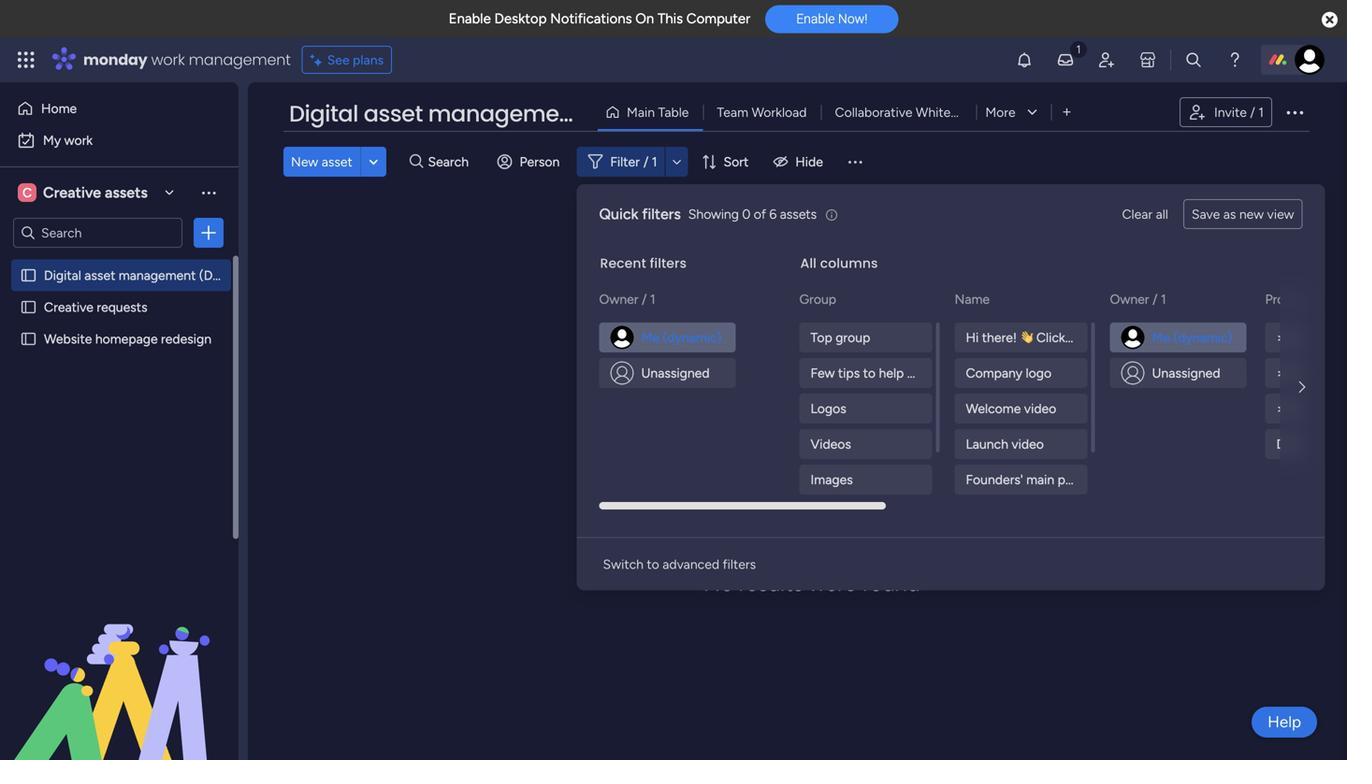 Task type: locate. For each thing, give the bounding box(es) containing it.
0 vertical spatial (dam)
[[586, 98, 658, 130]]

digital up new asset
[[289, 98, 358, 130]]

done
[[1277, 436, 1308, 452]]

name
[[955, 291, 990, 307]]

logos
[[811, 401, 847, 417]]

digital up 'creative requests'
[[44, 268, 81, 284]]

1 horizontal spatial owner / 1
[[1110, 291, 1166, 307]]

assets right 6
[[780, 206, 817, 222]]

video for launch video
[[1012, 436, 1044, 452]]

whiteboard
[[916, 104, 985, 120]]

team workload button
[[703, 97, 821, 127]]

work for monday
[[151, 49, 185, 70]]

owner down the recent
[[599, 291, 639, 307]]

enable left 'now!'
[[796, 11, 835, 26]]

1 vertical spatial digital asset management (dam)
[[44, 268, 237, 284]]

my work link
[[11, 125, 227, 155]]

digital asset management (dam)
[[289, 98, 658, 130], [44, 268, 237, 284]]

enable now! button
[[766, 5, 899, 33]]

2 me from the left
[[1152, 330, 1170, 346]]

0 horizontal spatial john smith image
[[1121, 326, 1145, 349]]

group
[[836, 330, 870, 346]]

(dam) up filter
[[586, 98, 658, 130]]

now!
[[838, 11, 868, 26]]

quick
[[599, 205, 639, 223]]

redesign
[[161, 331, 212, 347]]

(dynamic) left > 20%
[[1174, 330, 1233, 346]]

home link
[[11, 94, 227, 124]]

2 owner / 1 group from the left
[[1110, 323, 1250, 388]]

0 vertical spatial filters
[[642, 205, 681, 223]]

1 horizontal spatial asset
[[322, 154, 353, 170]]

0 horizontal spatial (dam)
[[199, 268, 237, 284]]

(dynamic) right john smith icon
[[663, 330, 722, 346]]

0 horizontal spatial owner / 1
[[599, 291, 656, 307]]

0 vertical spatial digital
[[289, 98, 358, 130]]

2 unassigned from the left
[[1152, 365, 1221, 381]]

>
[[1277, 330, 1285, 346], [1277, 365, 1285, 381], [1277, 401, 1285, 417]]

public board image for creative requests
[[20, 298, 37, 316]]

0 vertical spatial public board image
[[20, 267, 37, 284]]

0 vertical spatial video
[[1024, 401, 1057, 417]]

1 horizontal spatial me (dynamic)
[[1152, 330, 1233, 346]]

1 horizontal spatial digital
[[289, 98, 358, 130]]

0 vertical spatial assets
[[105, 184, 148, 202]]

> left 50%
[[1277, 365, 1285, 381]]

found
[[862, 570, 920, 597]]

work right my
[[64, 132, 93, 148]]

1 vertical spatial digital
[[44, 268, 81, 284]]

video down "logo"
[[1024, 401, 1057, 417]]

filter / 1
[[610, 154, 657, 170]]

1 vertical spatial john smith image
[[1121, 326, 1145, 349]]

my
[[43, 132, 61, 148]]

0 horizontal spatial (dynamic)
[[663, 330, 722, 346]]

1 horizontal spatial (dam)
[[586, 98, 658, 130]]

desktop
[[494, 10, 547, 27]]

computer
[[687, 10, 751, 27]]

0 vertical spatial digital asset management (dam)
[[289, 98, 658, 130]]

clear all button
[[1115, 199, 1176, 229]]

invite / 1
[[1214, 104, 1264, 120]]

digital
[[289, 98, 358, 130], [44, 268, 81, 284]]

2 vertical spatial >
[[1277, 401, 1285, 417]]

0 horizontal spatial unassigned
[[641, 365, 710, 381]]

/
[[1250, 104, 1255, 120], [644, 154, 649, 170], [642, 291, 647, 307], [1153, 291, 1158, 307]]

invite / 1 button
[[1180, 97, 1272, 127]]

2 public board image from the top
[[20, 298, 37, 316]]

1 horizontal spatial me
[[1152, 330, 1170, 346]]

2 enable from the left
[[796, 11, 835, 26]]

> left 80%
[[1277, 401, 1285, 417]]

home
[[41, 101, 77, 116]]

2 > from the top
[[1277, 365, 1285, 381]]

options image
[[1284, 101, 1306, 124], [199, 224, 218, 242]]

see plans
[[327, 52, 384, 68]]

1 (dynamic) from the left
[[663, 330, 722, 346]]

work inside option
[[64, 132, 93, 148]]

enable for enable desktop notifications on this computer
[[449, 10, 491, 27]]

1 horizontal spatial (dynamic)
[[1174, 330, 1233, 346]]

3 > from the top
[[1277, 401, 1285, 417]]

0 horizontal spatial enable
[[449, 10, 491, 27]]

john smith image
[[1295, 45, 1325, 75], [1121, 326, 1145, 349]]

3 public board image from the top
[[20, 330, 37, 348]]

filters right the recent
[[650, 254, 687, 273]]

see
[[327, 52, 350, 68]]

> 50%
[[1277, 365, 1314, 381]]

person
[[520, 154, 560, 170]]

1 horizontal spatial john smith image
[[1295, 45, 1325, 75]]

owner for john smith icon
[[599, 291, 639, 307]]

1 horizontal spatial options image
[[1284, 101, 1306, 124]]

0 vertical spatial work
[[151, 49, 185, 70]]

(dam) inside field
[[586, 98, 658, 130]]

0
[[742, 206, 751, 222]]

unassigned
[[641, 365, 710, 381], [1152, 365, 1221, 381]]

option
[[0, 259, 239, 262]]

hide
[[796, 154, 823, 170]]

my work
[[43, 132, 93, 148]]

video for welcome video
[[1024, 401, 1057, 417]]

public board image
[[20, 267, 37, 284], [20, 298, 37, 316], [20, 330, 37, 348]]

asset
[[364, 98, 423, 130], [322, 154, 353, 170], [84, 268, 115, 284]]

enable inside button
[[796, 11, 835, 26]]

1 horizontal spatial owner / 1 group
[[1110, 323, 1250, 388]]

home option
[[11, 94, 227, 124]]

unassigned for john smith icon
[[641, 365, 710, 381]]

1 horizontal spatial enable
[[796, 11, 835, 26]]

work right monday
[[151, 49, 185, 70]]

invite members image
[[1098, 51, 1116, 69]]

1 vertical spatial asset
[[322, 154, 353, 170]]

1 horizontal spatial owner
[[1110, 291, 1149, 307]]

1 vertical spatial >
[[1277, 365, 1285, 381]]

/ right invite
[[1250, 104, 1255, 120]]

recent filters
[[600, 254, 687, 273]]

> for > 20%
[[1277, 330, 1285, 346]]

unassigned for john smith image inside dialog
[[1152, 365, 1221, 381]]

asset up 'angle down' icon
[[364, 98, 423, 130]]

enable left desktop
[[449, 10, 491, 27]]

0 horizontal spatial asset
[[84, 268, 115, 284]]

update feed image
[[1056, 51, 1075, 69]]

public board image left 'creative requests'
[[20, 298, 37, 316]]

0 vertical spatial asset
[[364, 98, 423, 130]]

name group
[[955, 323, 1100, 531]]

sort button
[[694, 147, 760, 177]]

owner / 1 down the recent
[[599, 291, 656, 307]]

2 (dynamic) from the left
[[1174, 330, 1233, 346]]

> left 20%
[[1277, 330, 1285, 346]]

lottie animation image
[[0, 572, 239, 761]]

0 horizontal spatial me
[[641, 330, 660, 346]]

workspace options image
[[199, 183, 218, 202]]

0 horizontal spatial owner / 1 group
[[599, 323, 740, 388]]

filters right advanced
[[723, 557, 756, 573]]

digital asset management (dam) up the requests
[[44, 268, 237, 284]]

1 horizontal spatial unassigned
[[1152, 365, 1221, 381]]

1 vertical spatial work
[[64, 132, 93, 148]]

0 horizontal spatial digital
[[44, 268, 81, 284]]

help
[[1268, 713, 1301, 732]]

1 down all
[[1161, 291, 1166, 307]]

creative up website
[[44, 299, 93, 315]]

1 vertical spatial assets
[[780, 206, 817, 222]]

asset up 'creative requests'
[[84, 268, 115, 284]]

help button
[[1252, 707, 1317, 738]]

1 vertical spatial options image
[[199, 224, 218, 242]]

1 unassigned from the left
[[641, 365, 710, 381]]

main
[[627, 104, 655, 120]]

1 horizontal spatial digital asset management (dam)
[[289, 98, 658, 130]]

filters right quick
[[642, 205, 681, 223]]

1 left arrow down image
[[652, 154, 657, 170]]

owner down clear
[[1110, 291, 1149, 307]]

0 horizontal spatial digital asset management (dam)
[[44, 268, 237, 284]]

menu image
[[846, 153, 864, 171]]

0 vertical spatial >
[[1277, 330, 1285, 346]]

workspace image
[[18, 182, 36, 203]]

1 vertical spatial creative
[[44, 299, 93, 315]]

team
[[717, 104, 749, 120]]

owner
[[599, 291, 639, 307], [1110, 291, 1149, 307]]

public board image for website homepage redesign
[[20, 330, 37, 348]]

digital inside field
[[289, 98, 358, 130]]

switch to advanced filters
[[603, 557, 756, 573]]

1 vertical spatial management
[[428, 98, 581, 130]]

options image right the invite / 1
[[1284, 101, 1306, 124]]

public board image down workspace icon at top left
[[20, 267, 37, 284]]

video
[[1024, 401, 1057, 417], [1012, 436, 1044, 452]]

public board image left website
[[20, 330, 37, 348]]

new asset button
[[284, 147, 360, 177]]

0 horizontal spatial owner
[[599, 291, 639, 307]]

0 horizontal spatial options image
[[199, 224, 218, 242]]

new
[[1240, 206, 1264, 222]]

(dam)
[[586, 98, 658, 130], [199, 268, 237, 284]]

2 vertical spatial filters
[[723, 557, 756, 573]]

1 public board image from the top
[[20, 267, 37, 284]]

website
[[44, 331, 92, 347]]

list box containing digital asset management (dam)
[[0, 256, 239, 608]]

0 vertical spatial creative
[[43, 184, 101, 202]]

enable desktop notifications on this computer
[[449, 10, 751, 27]]

work
[[151, 49, 185, 70], [64, 132, 93, 148]]

dialog
[[577, 184, 1347, 591]]

1 owner / 1 group from the left
[[599, 323, 740, 388]]

plans
[[353, 52, 384, 68]]

options image down workspace options image
[[199, 224, 218, 242]]

collaborative
[[835, 104, 913, 120]]

filter
[[610, 154, 640, 170]]

select product image
[[17, 51, 36, 69]]

help image
[[1226, 51, 1244, 69]]

2 vertical spatial public board image
[[20, 330, 37, 348]]

video up founders' main picture
[[1012, 436, 1044, 452]]

2 horizontal spatial asset
[[364, 98, 423, 130]]

logo
[[1026, 365, 1052, 381]]

assets up search in workspace field
[[105, 184, 148, 202]]

1 horizontal spatial work
[[151, 49, 185, 70]]

1 vertical spatial public board image
[[20, 298, 37, 316]]

1 owner from the left
[[599, 291, 639, 307]]

owner / 1 down clear
[[1110, 291, 1166, 307]]

top group
[[811, 330, 870, 346]]

no results image
[[703, 356, 920, 545]]

(dam) up redesign
[[199, 268, 237, 284]]

1 vertical spatial (dam)
[[199, 268, 237, 284]]

80%
[[1288, 401, 1315, 417]]

management
[[189, 49, 291, 70], [428, 98, 581, 130], [119, 268, 196, 284]]

asset right "new"
[[322, 154, 353, 170]]

creative inside workspace selection element
[[43, 184, 101, 202]]

(dynamic)
[[663, 330, 722, 346], [1174, 330, 1233, 346]]

website homepage redesign
[[44, 331, 212, 347]]

welcome video
[[966, 401, 1057, 417]]

digital asset management (dam) up search field
[[289, 98, 658, 130]]

of
[[754, 206, 766, 222]]

> 80%
[[1277, 401, 1315, 417]]

creative right workspace icon at top left
[[43, 184, 101, 202]]

videos
[[811, 436, 851, 452]]

all
[[1156, 206, 1169, 222]]

2 owner from the left
[[1110, 291, 1149, 307]]

1 horizontal spatial assets
[[780, 206, 817, 222]]

/ down recent filters
[[642, 291, 647, 307]]

management inside digital asset management (dam) field
[[428, 98, 581, 130]]

1 vertical spatial video
[[1012, 436, 1044, 452]]

workload
[[752, 104, 807, 120]]

0 horizontal spatial work
[[64, 132, 93, 148]]

list box
[[0, 256, 239, 608]]

0 horizontal spatial me (dynamic)
[[641, 330, 722, 346]]

assets
[[105, 184, 148, 202], [780, 206, 817, 222]]

0 horizontal spatial assets
[[105, 184, 148, 202]]

1 right invite
[[1259, 104, 1264, 120]]

1 vertical spatial filters
[[650, 254, 687, 273]]

switch to advanced filters button
[[596, 550, 764, 580]]

notifications image
[[1015, 51, 1034, 69]]

owner / 1 group
[[599, 323, 740, 388], [1110, 323, 1250, 388]]

1 enable from the left
[[449, 10, 491, 27]]

images
[[811, 472, 853, 488]]

1 me (dynamic) from the left
[[641, 330, 722, 346]]

main
[[1027, 472, 1055, 488]]

2 me (dynamic) from the left
[[1152, 330, 1233, 346]]

lottie animation element
[[0, 572, 239, 761]]

0 vertical spatial options image
[[1284, 101, 1306, 124]]

1 image
[[1070, 38, 1087, 59]]

creative inside list box
[[44, 299, 93, 315]]

group group
[[800, 323, 936, 531]]

1 > from the top
[[1277, 330, 1285, 346]]



Task type: vqa. For each thing, say whether or not it's contained in the screenshot.
ANGLE DOWN icon
yes



Task type: describe. For each thing, give the bounding box(es) containing it.
company logo
[[966, 365, 1052, 381]]

sort
[[724, 154, 749, 170]]

collaborative whiteboard
[[835, 104, 985, 120]]

progress group
[[1265, 323, 1347, 459]]

notifications
[[550, 10, 632, 27]]

requests
[[97, 299, 147, 315]]

search everything image
[[1185, 51, 1203, 69]]

more
[[986, 104, 1016, 120]]

save as new view button
[[1183, 199, 1303, 229]]

creative for creative requests
[[44, 299, 93, 315]]

/ down all
[[1153, 291, 1158, 307]]

new asset
[[291, 154, 353, 170]]

enable now!
[[796, 11, 868, 26]]

owner for john smith image inside dialog
[[1110, 291, 1149, 307]]

dialog containing recent filters
[[577, 184, 1347, 591]]

6
[[769, 206, 777, 222]]

1 me from the left
[[641, 330, 660, 346]]

were
[[809, 570, 856, 597]]

this
[[658, 10, 683, 27]]

launch video
[[966, 436, 1044, 452]]

digital asset management (dam) inside list box
[[44, 268, 237, 284]]

> for > 50%
[[1277, 365, 1285, 381]]

showing
[[688, 206, 739, 222]]

creative for creative assets
[[43, 184, 101, 202]]

> for > 80%
[[1277, 401, 1285, 417]]

Search in workspace field
[[39, 222, 156, 244]]

launch
[[966, 436, 1009, 452]]

filters inside switch to advanced filters button
[[723, 557, 756, 573]]

> 20%
[[1277, 330, 1314, 346]]

0 vertical spatial john smith image
[[1295, 45, 1325, 75]]

2 vertical spatial management
[[119, 268, 196, 284]]

v2 search image
[[410, 151, 423, 172]]

1 owner / 1 from the left
[[599, 291, 656, 307]]

add view image
[[1063, 105, 1071, 119]]

founders' main picture
[[966, 472, 1100, 488]]

picture
[[1058, 472, 1100, 488]]

/ inside button
[[1250, 104, 1255, 120]]

2 owner / 1 from the left
[[1110, 291, 1166, 307]]

public board image for digital asset management (dam)
[[20, 267, 37, 284]]

clear all
[[1122, 206, 1169, 222]]

to
[[647, 557, 659, 573]]

main table button
[[598, 97, 703, 127]]

digital asset management (dam) inside field
[[289, 98, 658, 130]]

my work option
[[11, 125, 227, 155]]

angle down image
[[369, 155, 378, 169]]

on
[[636, 10, 654, 27]]

workspace selection element
[[18, 182, 150, 204]]

assets inside quick filters showing 0 of 6 assets
[[780, 206, 817, 222]]

advanced
[[663, 557, 720, 573]]

work for my
[[64, 132, 93, 148]]

save
[[1192, 206, 1220, 222]]

results
[[739, 570, 803, 597]]

enable for enable now!
[[796, 11, 835, 26]]

switch
[[603, 557, 644, 573]]

group
[[800, 291, 837, 307]]

dapulse close image
[[1322, 11, 1338, 30]]

filters for recent
[[650, 254, 687, 273]]

1 inside button
[[1259, 104, 1264, 120]]

new
[[291, 154, 318, 170]]

2 vertical spatial asset
[[84, 268, 115, 284]]

see plans button
[[302, 46, 392, 74]]

as
[[1224, 206, 1236, 222]]

invite
[[1214, 104, 1247, 120]]

table
[[658, 104, 689, 120]]

creative requests
[[44, 299, 147, 315]]

Digital asset management (DAM) field
[[284, 98, 658, 130]]

assets inside workspace selection element
[[105, 184, 148, 202]]

view
[[1267, 206, 1294, 222]]

monday
[[83, 49, 147, 70]]

monday marketplace image
[[1139, 51, 1157, 69]]

arrow down image
[[666, 151, 688, 173]]

no results were found
[[703, 570, 920, 597]]

john smith image inside dialog
[[1121, 326, 1145, 349]]

hide button
[[766, 147, 835, 177]]

0 vertical spatial management
[[189, 49, 291, 70]]

all
[[800, 254, 817, 273]]

john smith image
[[611, 326, 634, 349]]

founders'
[[966, 472, 1023, 488]]

recent
[[600, 254, 646, 273]]

team workload
[[717, 104, 807, 120]]

save as new view
[[1192, 206, 1294, 222]]

filters for quick
[[642, 205, 681, 223]]

company
[[966, 365, 1023, 381]]

digital inside list box
[[44, 268, 81, 284]]

progress
[[1265, 291, 1316, 307]]

asset inside button
[[322, 154, 353, 170]]

collaborative whiteboard button
[[821, 97, 985, 127]]

top
[[811, 330, 833, 346]]

welcome
[[966, 401, 1021, 417]]

main table
[[627, 104, 689, 120]]

more button
[[976, 97, 1051, 127]]

asset inside field
[[364, 98, 423, 130]]

1 down recent filters
[[650, 291, 656, 307]]

20%
[[1288, 330, 1314, 346]]

homepage
[[95, 331, 158, 347]]

c
[[22, 185, 32, 201]]

creative assets
[[43, 184, 148, 202]]

columns
[[820, 254, 878, 273]]

person button
[[490, 147, 571, 177]]

/ right filter
[[644, 154, 649, 170]]

clear
[[1122, 206, 1153, 222]]

no
[[703, 570, 733, 597]]

quick filters showing 0 of 6 assets
[[599, 205, 817, 223]]

monday work management
[[83, 49, 291, 70]]

Search field
[[423, 149, 480, 175]]



